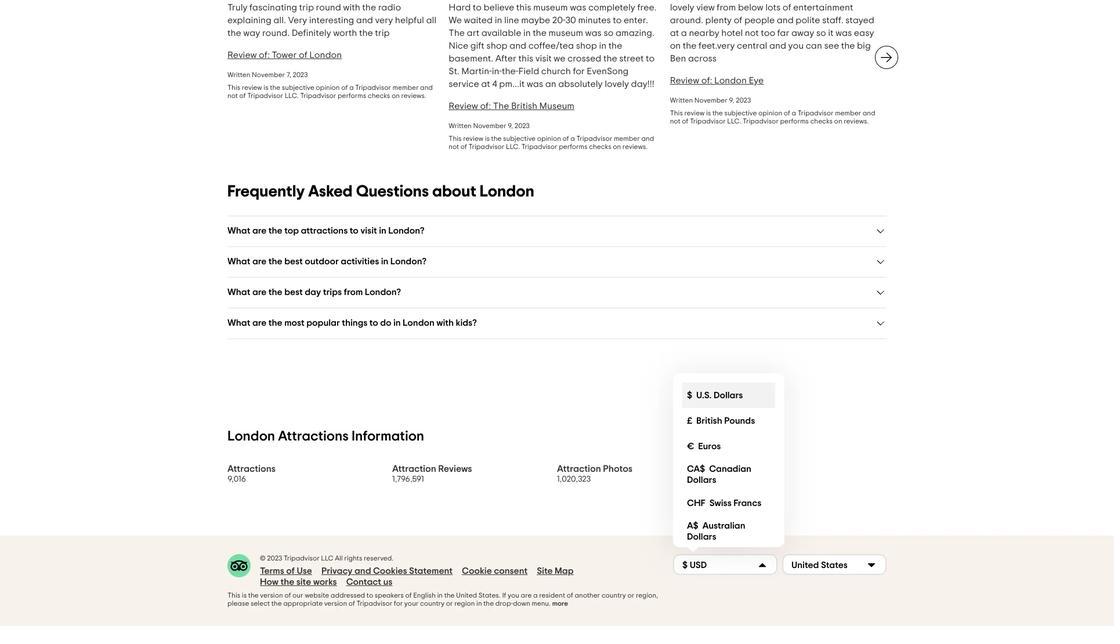 Task type: locate. For each thing, give the bounding box(es) containing it.
2 horizontal spatial review
[[685, 110, 705, 117]]

2023 down eye
[[736, 97, 751, 104]]

the down we
[[449, 28, 465, 38]]

on for lovely view from below lots of entertainment around. plenty of people and polite staff. stayed at a nearby hotel not too far away so it was easy on the feet.very central and you can see the big ben across
[[834, 118, 843, 125]]

1 horizontal spatial trip
[[375, 28, 390, 38]]

0 horizontal spatial opinion
[[316, 84, 340, 91]]

written inside the written november 7, 2023 this review is the subjective opinion of a tripadvisor member and not of tripadvisor llc. tripadvisor performs checks on reviews.
[[228, 71, 250, 78]]

we
[[449, 16, 462, 25]]

or
[[628, 593, 635, 600], [446, 601, 453, 608]]

outdoor
[[305, 257, 339, 266]]

what for what are the best outdoor activities in london?
[[228, 257, 250, 266]]

1 horizontal spatial or
[[628, 593, 635, 600]]

1 horizontal spatial member
[[614, 135, 640, 142]]

0 horizontal spatial 9,
[[508, 122, 513, 129]]

written down review of: london eye link
[[670, 97, 693, 104]]

london? up do
[[365, 288, 401, 297]]

opinion for eye
[[759, 110, 783, 117]]

1 vertical spatial at
[[481, 80, 490, 89]]

dollars for a$  australian dollars
[[687, 533, 717, 542]]

not
[[745, 28, 759, 38], [228, 92, 238, 99], [670, 118, 681, 125], [449, 143, 459, 150]]

and inside 'hard to believe this museum was completely free. we waited in line maybe 20-30 minutes to enter. the art available in the museum was so amazing. nice gift shop and coffee/tea shop in the basement.  after this visit we crossed the street to st. martin-in-the-field church for evensong service at 4 pm...it was an absolutely lovely day!!!'
[[510, 41, 527, 50]]

lovely inside 'hard to believe this museum was completely free. we waited in line maybe 20-30 minutes to enter. the art available in the museum was so amazing. nice gift shop and coffee/tea shop in the basement.  after this visit we crossed the street to st. martin-in-the-field church for evensong service at 4 pm...it was an absolutely lovely day!!!'
[[605, 80, 629, 89]]

next image
[[880, 50, 894, 64]]

0 vertical spatial you
[[789, 41, 804, 50]]

best inside dropdown button
[[284, 288, 303, 297]]

2 vertical spatial llc.
[[506, 143, 520, 150]]

2 vertical spatial november
[[473, 122, 506, 129]]

dollars inside a$  australian dollars
[[687, 533, 717, 542]]

you right if
[[508, 593, 519, 600]]

entertainment
[[793, 3, 853, 12]]

shop down available
[[487, 41, 508, 50]]

shop
[[487, 41, 508, 50], [576, 41, 597, 50]]

the left big
[[841, 41, 855, 50]]

in right region
[[477, 601, 482, 608]]

9, down review of: the british museum link
[[508, 122, 513, 129]]

2 shop from the left
[[576, 41, 597, 50]]

0 horizontal spatial subjective
[[282, 84, 314, 91]]

activities
[[341, 257, 379, 266]]

£  british
[[687, 416, 723, 426]]

1 vertical spatial review
[[685, 110, 705, 117]]

member inside the written november 7, 2023 this review is the subjective opinion of a tripadvisor member and not of tripadvisor llc. tripadvisor performs checks on reviews.
[[393, 84, 419, 91]]

is for tower
[[264, 84, 269, 91]]

4 what from the top
[[228, 319, 250, 328]]

1 horizontal spatial shop
[[576, 41, 597, 50]]

country down english
[[420, 601, 445, 608]]

1 horizontal spatial attractions
[[278, 430, 349, 444]]

dollars
[[714, 391, 743, 400], [687, 476, 717, 485], [687, 533, 717, 542]]

what are the best outdoor activities in london? button
[[228, 257, 887, 268]]

review down the service
[[449, 102, 478, 111]]

1 vertical spatial performs
[[780, 118, 809, 125]]

november left 7,
[[252, 71, 285, 78]]

country
[[602, 593, 626, 600], [420, 601, 445, 608]]

1 horizontal spatial so
[[816, 28, 826, 38]]

dollars for ca$  canadian dollars
[[687, 476, 717, 485]]

best for day
[[284, 288, 303, 297]]

0 vertical spatial states
[[821, 561, 848, 570]]

visit
[[536, 54, 552, 63], [361, 226, 377, 236]]

are inside dropdown button
[[252, 257, 267, 266]]

dollars inside ca$  canadian dollars
[[687, 476, 717, 485]]

what for what are the most popular things to do in london with kids?
[[228, 319, 250, 328]]

0 horizontal spatial shop
[[487, 41, 508, 50]]

on inside the written november 7, 2023 this review is the subjective opinion of a tripadvisor member and not of tripadvisor llc. tripadvisor performs checks on reviews.
[[392, 92, 400, 99]]

london? right activities
[[391, 257, 427, 266]]

november for the
[[473, 122, 506, 129]]

maybe
[[521, 16, 550, 25]]

1 vertical spatial best
[[284, 288, 303, 297]]

1 horizontal spatial november
[[473, 122, 506, 129]]

this down the review of: london eye
[[670, 110, 683, 117]]

is for london
[[706, 110, 711, 117]]

november for tower
[[252, 71, 285, 78]]

2 best from the top
[[284, 288, 303, 297]]

1 horizontal spatial lovely
[[670, 3, 695, 12]]

of:
[[259, 50, 270, 60], [702, 76, 712, 85], [480, 102, 491, 111]]

a$  australian dollars
[[687, 522, 746, 542]]

review down the review of: london eye
[[685, 110, 705, 117]]

dollars down a$  australian
[[687, 533, 717, 542]]

0 horizontal spatial visit
[[361, 226, 377, 236]]

opinion inside the written november 7, 2023 this review is the subjective opinion of a tripadvisor member and not of tripadvisor llc. tripadvisor performs checks on reviews.
[[316, 84, 340, 91]]

so left it
[[816, 28, 826, 38]]

at
[[670, 28, 679, 38], [481, 80, 490, 89]]

was down field at the left of page
[[527, 80, 543, 89]]

1 vertical spatial for
[[394, 601, 403, 608]]

london?
[[388, 226, 425, 236], [391, 257, 427, 266], [365, 288, 401, 297]]

1 vertical spatial this
[[519, 54, 534, 63]]

united inside popup button
[[792, 561, 819, 570]]

subjective down eye
[[725, 110, 757, 117]]

chf  swiss francs
[[687, 499, 762, 508]]

2 vertical spatial member
[[614, 135, 640, 142]]

checks for review of: the british museum
[[589, 143, 612, 150]]

1 horizontal spatial checks
[[589, 143, 612, 150]]

llc. down the review of: london eye
[[727, 118, 741, 125]]

written november 7, 2023 this review is the subjective opinion of a tripadvisor member and not of tripadvisor llc. tripadvisor performs checks on reviews.
[[228, 71, 433, 99]]

0 vertical spatial reviews.
[[401, 92, 427, 99]]

november down review of: the british museum
[[473, 122, 506, 129]]

museum down "30"
[[549, 28, 583, 38]]

llc. inside the written november 7, 2023 this review is the subjective opinion of a tripadvisor member and not of tripadvisor llc. tripadvisor performs checks on reviews.
[[285, 92, 299, 99]]

opinion for of
[[316, 84, 340, 91]]

are for what are the best outdoor activities in london?
[[252, 257, 267, 266]]

2 horizontal spatial subjective
[[725, 110, 757, 117]]

from right trips
[[344, 288, 363, 297]]

this for review of: tower of london
[[228, 84, 240, 91]]

a
[[681, 28, 687, 38], [349, 84, 354, 91], [792, 110, 796, 117], [571, 135, 575, 142], [533, 593, 538, 600]]

the-
[[502, 67, 519, 76]]

1 horizontal spatial attraction
[[557, 465, 601, 474]]

written november 9, 2023 this review is the subjective opinion of a tripadvisor member and not of tripadvisor llc. tripadvisor performs checks on reviews.
[[670, 97, 876, 125], [449, 122, 654, 150]]

completely
[[589, 3, 636, 12]]

© 2023 tripadvisor llc all rights reserved.
[[260, 555, 394, 562]]

1 horizontal spatial country
[[602, 593, 626, 600]]

was down minutes
[[585, 28, 602, 38]]

opinion
[[316, 84, 340, 91], [759, 110, 783, 117], [537, 135, 561, 142]]

0 horizontal spatial written
[[228, 71, 250, 78]]

0 horizontal spatial llc.
[[285, 92, 299, 99]]

for inside . if you are a resident of another country or region, please select the appropriate version of tripadvisor for your country or region in the drop-down menu.
[[394, 601, 403, 608]]

written november 9, 2023 this review is the subjective opinion of a tripadvisor member and not of tripadvisor llc. tripadvisor performs checks on reviews. for eye
[[670, 97, 876, 125]]

0 horizontal spatial lovely
[[605, 80, 629, 89]]

performs inside the written november 7, 2023 this review is the subjective opinion of a tripadvisor member and not of tripadvisor llc. tripadvisor performs checks on reviews.
[[338, 92, 366, 99]]

from up plenty
[[717, 3, 736, 12]]

1 horizontal spatial written november 9, 2023 this review is the subjective opinion of a tripadvisor member and not of tripadvisor llc. tripadvisor performs checks on reviews.
[[670, 97, 876, 125]]

are
[[252, 226, 267, 236], [252, 257, 267, 266], [252, 288, 267, 297], [252, 319, 267, 328], [521, 593, 532, 600]]

and inside the written november 7, 2023 this review is the subjective opinion of a tripadvisor member and not of tripadvisor llc. tripadvisor performs checks on reviews.
[[420, 84, 433, 91]]

how
[[260, 578, 279, 587]]

lovely down evensong
[[605, 80, 629, 89]]

9,
[[729, 97, 735, 104], [508, 122, 513, 129]]

not for hard to believe this museum was completely free. we waited in line maybe 20-30 minutes to enter. the art available in the museum was so amazing. nice gift shop and coffee/tea shop in the basement.  after this visit we crossed the street to st. martin-in-the-field church for evensong service at 4 pm...it was an absolutely lovely day!!!
[[449, 143, 459, 150]]

review of: london eye
[[670, 76, 764, 85]]

2 horizontal spatial member
[[835, 110, 861, 117]]

is down the review of: london eye
[[706, 110, 711, 117]]

or left region,
[[628, 593, 635, 600]]

review down review of: the british museum
[[463, 135, 484, 142]]

1 vertical spatial you
[[508, 593, 519, 600]]

0 vertical spatial united
[[792, 561, 819, 570]]

this up maybe
[[517, 3, 531, 12]]

1 vertical spatial opinion
[[759, 110, 783, 117]]

review for tower
[[242, 84, 262, 91]]

november inside the written november 7, 2023 this review is the subjective opinion of a tripadvisor member and not of tripadvisor llc. tripadvisor performs checks on reviews.
[[252, 71, 285, 78]]

the down the review of: london eye
[[713, 110, 723, 117]]

9, for london
[[729, 97, 735, 104]]

to right street
[[646, 54, 655, 63]]

attraction inside attraction reviews 1,796,591
[[392, 465, 436, 474]]

in right activities
[[381, 257, 389, 266]]

0 horizontal spatial reviews.
[[401, 92, 427, 99]]

so inside lovely view from below lots of entertainment around. plenty of people and polite staff. stayed at a nearby hotel not too far away so it was easy on the feet.very central and you can see the big ben across
[[816, 28, 826, 38]]

1 vertical spatial dollars
[[687, 476, 717, 485]]

2 vertical spatial review
[[449, 102, 478, 111]]

for inside 'hard to believe this museum was completely free. we waited in line maybe 20-30 minutes to enter. the art available in the museum was so amazing. nice gift shop and coffee/tea shop in the basement.  after this visit we crossed the street to st. martin-in-the-field church for evensong service at 4 pm...it was an absolutely lovely day!!!'
[[573, 67, 585, 76]]

london? inside dropdown button
[[391, 257, 427, 266]]

shop up crossed
[[576, 41, 597, 50]]

asked
[[308, 184, 353, 200]]

this up field at the left of page
[[519, 54, 534, 63]]

0 horizontal spatial for
[[394, 601, 403, 608]]

english
[[413, 593, 436, 600]]

written november 9, 2023 this review is the subjective opinion of a tripadvisor member and not of tripadvisor llc. tripadvisor performs checks on reviews. for british
[[449, 122, 654, 150]]

1 vertical spatial subjective
[[725, 110, 757, 117]]

the down tower
[[270, 84, 280, 91]]

the down maybe
[[533, 28, 547, 38]]

0 vertical spatial lovely
[[670, 3, 695, 12]]

absolutely
[[558, 80, 603, 89]]

hard to believe this museum was completely free. we waited in line maybe 20-30 minutes to enter. the art available in the museum was so amazing. nice gift shop and coffee/tea shop in the basement.  after this visit we crossed the street to st. martin-in-the-field church for evensong service at 4 pm...it was an absolutely lovely day!!!
[[449, 3, 657, 89]]

radio
[[378, 3, 401, 12]]

is
[[264, 84, 269, 91], [706, 110, 711, 117], [485, 135, 490, 142], [242, 593, 247, 600]]

the inside 'site map how the site works'
[[281, 578, 294, 587]]

llc
[[321, 555, 333, 562]]

amazing.
[[616, 28, 655, 38]]

this down previous icon
[[228, 84, 240, 91]]

1 horizontal spatial llc.
[[506, 143, 520, 150]]

0 vertical spatial opinion
[[316, 84, 340, 91]]

lovely up around.
[[670, 3, 695, 12]]

tripadvisor inside . if you are a resident of another country or region, please select the appropriate version of tripadvisor for your country or region in the drop-down menu.
[[357, 601, 393, 608]]

0 horizontal spatial trip
[[299, 3, 314, 12]]

2 vertical spatial opinion
[[537, 135, 561, 142]]

0 vertical spatial member
[[393, 84, 419, 91]]

1 horizontal spatial subjective
[[503, 135, 536, 142]]

list box containing $  u.s. dollars
[[673, 374, 785, 548]]

attraction up 1,796,591
[[392, 465, 436, 474]]

you down away
[[789, 41, 804, 50]]

the down the terms of use link
[[281, 578, 294, 587]]

4
[[492, 80, 497, 89]]

dollars up '£  british pounds'
[[714, 391, 743, 400]]

list box
[[673, 374, 785, 548]]

away
[[792, 28, 814, 38]]

truly
[[228, 3, 248, 12]]

rights
[[344, 555, 362, 562]]

$  u.s.
[[687, 391, 712, 400]]

llc. down review of: the british museum link
[[506, 143, 520, 150]]

a$  australian
[[687, 522, 746, 531]]

1 vertical spatial museum
[[549, 28, 583, 38]]

a for hard to believe this museum was completely free. we waited in line maybe 20-30 minutes to enter. the art available in the museum was so amazing. nice gift shop and coffee/tea shop in the basement.  after this visit we crossed the street to st. martin-in-the-field church for evensong service at 4 pm...it was an absolutely lovely day!!!
[[571, 135, 575, 142]]

attraction inside the attraction photos 1,020,323
[[557, 465, 601, 474]]

visit up activities
[[361, 226, 377, 236]]

at down around.
[[670, 28, 679, 38]]

pm...it
[[499, 80, 525, 89]]

version down addressed
[[324, 601, 347, 608]]

2 horizontal spatial reviews.
[[844, 118, 869, 125]]

0 vertical spatial checks
[[368, 92, 390, 99]]

opinion for british
[[537, 135, 561, 142]]

1,020,323
[[557, 476, 591, 484]]

from inside dropdown button
[[344, 288, 363, 297]]

use
[[297, 567, 312, 576]]

martin-
[[462, 67, 492, 76]]

below
[[738, 3, 764, 12]]

review inside the written november 7, 2023 this review is the subjective opinion of a tripadvisor member and not of tripadvisor llc. tripadvisor performs checks on reviews.
[[242, 84, 262, 91]]

written november 9, 2023 this review is the subjective opinion of a tripadvisor member and not of tripadvisor llc. tripadvisor performs checks on reviews. down eye
[[670, 97, 876, 125]]

is down review of: tower of london
[[264, 84, 269, 91]]

1 horizontal spatial at
[[670, 28, 679, 38]]

2 attraction from the left
[[557, 465, 601, 474]]

0 horizontal spatial attraction
[[392, 465, 436, 474]]

0 horizontal spatial with
[[343, 3, 360, 12]]

what are the top attractions to visit in london?
[[228, 226, 425, 236]]

this up about
[[449, 135, 462, 142]]

states
[[821, 561, 848, 570], [479, 593, 499, 600]]

with inside dropdown button
[[437, 319, 454, 328]]

performs for review of: the british museum
[[559, 143, 588, 150]]

opinion down review of: tower of london
[[316, 84, 340, 91]]

1 shop from the left
[[487, 41, 508, 50]]

so down minutes
[[604, 28, 614, 38]]

street
[[619, 54, 644, 63]]

museum up 20-
[[533, 3, 568, 12]]

checks inside the written november 7, 2023 this review is the subjective opinion of a tripadvisor member and not of tripadvisor llc. tripadvisor performs checks on reviews.
[[368, 92, 390, 99]]

review for review of: the british museum
[[449, 102, 478, 111]]

for up absolutely
[[573, 67, 585, 76]]

2 horizontal spatial review
[[670, 76, 700, 85]]

this for review of: the british museum
[[449, 135, 462, 142]]

subjective inside the written november 7, 2023 this review is the subjective opinion of a tripadvisor member and not of tripadvisor llc. tripadvisor performs checks on reviews.
[[282, 84, 314, 91]]

country right the another
[[602, 593, 626, 600]]

llc. for the
[[506, 143, 520, 150]]

0 vertical spatial version
[[260, 593, 283, 600]]

november for london
[[695, 97, 728, 104]]

1 vertical spatial states
[[479, 593, 499, 600]]

2 vertical spatial checks
[[589, 143, 612, 150]]

if
[[502, 593, 506, 600]]

0 horizontal spatial review
[[228, 50, 257, 60]]

written for review of: tower of london
[[228, 71, 250, 78]]

the inside the written november 7, 2023 this review is the subjective opinion of a tripadvisor member and not of tripadvisor llc. tripadvisor performs checks on reviews.
[[270, 84, 280, 91]]

around.
[[670, 16, 704, 25]]

subjective down british
[[503, 135, 536, 142]]

2023 down british
[[515, 122, 530, 129]]

1 vertical spatial from
[[344, 288, 363, 297]]

feet.very
[[699, 41, 735, 50]]

0 vertical spatial this
[[517, 3, 531, 12]]

the left most
[[269, 319, 282, 328]]

states inside united states popup button
[[821, 561, 848, 570]]

this up please on the left bottom of page
[[228, 593, 240, 600]]

at inside lovely view from below lots of entertainment around. plenty of people and polite staff. stayed at a nearby hotel not too far away so it was easy on the feet.very central and you can see the big ben across
[[670, 28, 679, 38]]

what
[[228, 226, 250, 236], [228, 257, 250, 266], [228, 288, 250, 297], [228, 319, 250, 328]]

previous image
[[221, 50, 234, 64]]

you inside lovely view from below lots of entertainment around. plenty of people and polite staff. stayed at a nearby hotel not too far away so it was easy on the feet.very central and you can see the big ben across
[[789, 41, 804, 50]]

attraction up 1,020,323
[[557, 465, 601, 474]]

this inside the written november 7, 2023 this review is the subjective opinion of a tripadvisor member and not of tripadvisor llc. tripadvisor performs checks on reviews.
[[228, 84, 240, 91]]

are for what are the top attractions to visit in london?
[[252, 226, 267, 236]]

is inside the written november 7, 2023 this review is the subjective opinion of a tripadvisor member and not of tripadvisor llc. tripadvisor performs checks on reviews.
[[264, 84, 269, 91]]

9, down review of: london eye link
[[729, 97, 735, 104]]

2 vertical spatial dollars
[[687, 533, 717, 542]]

truly fascinating trip round with the radio explaining all. very interesting and very helpful all the way round. definitely worth the trip
[[228, 3, 437, 38]]

of: for the
[[480, 102, 491, 111]]

2 vertical spatial performs
[[559, 143, 588, 150]]

2 what from the top
[[228, 257, 250, 266]]

not for truly fascinating trip round with the radio explaining all. very interesting and very helpful all the way round. definitely worth the trip
[[228, 92, 238, 99]]

1 what from the top
[[228, 226, 250, 236]]

to right attractions
[[350, 226, 359, 236]]

trip down very
[[375, 28, 390, 38]]

all
[[335, 555, 343, 562]]

0 horizontal spatial country
[[420, 601, 445, 608]]

2023 for british
[[515, 122, 530, 129]]

for down speakers
[[394, 601, 403, 608]]

subjective for of
[[282, 84, 314, 91]]

1 vertical spatial lovely
[[605, 80, 629, 89]]

1 vertical spatial checks
[[811, 118, 833, 125]]

lovely inside lovely view from below lots of entertainment around. plenty of people and polite staff. stayed at a nearby hotel not too far away so it was easy on the feet.very central and you can see the big ben across
[[670, 3, 695, 12]]

lovely view from below lots of entertainment around. plenty of people and polite staff. stayed at a nearby hotel not too far away so it was easy on the feet.very central and you can see the big ben across
[[670, 3, 875, 63]]

1 horizontal spatial united
[[792, 561, 819, 570]]

2 horizontal spatial november
[[695, 97, 728, 104]]

of: for tower
[[259, 50, 270, 60]]

1 horizontal spatial visit
[[536, 54, 552, 63]]

2023 inside the written november 7, 2023 this review is the subjective opinion of a tripadvisor member and not of tripadvisor llc. tripadvisor performs checks on reviews.
[[293, 71, 308, 78]]

0 vertical spatial llc.
[[285, 92, 299, 99]]

1 vertical spatial written
[[670, 97, 693, 104]]

november down review of: london eye link
[[695, 97, 728, 104]]

big
[[857, 41, 871, 50]]

0 horizontal spatial november
[[252, 71, 285, 78]]

photos
[[603, 465, 633, 474]]

1 best from the top
[[284, 257, 303, 266]]

trips
[[323, 288, 342, 297]]

1 vertical spatial london?
[[391, 257, 427, 266]]

0 horizontal spatial member
[[393, 84, 419, 91]]

what inside dropdown button
[[228, 257, 250, 266]]

is down review of: the british museum
[[485, 135, 490, 142]]

the inside 'hard to believe this museum was completely free. we waited in line maybe 20-30 minutes to enter. the art available in the museum was so amazing. nice gift shop and coffee/tea shop in the basement.  after this visit we crossed the street to st. martin-in-the-field church for evensong service at 4 pm...it was an absolutely lovely day!!!'
[[449, 28, 465, 38]]

llc. down 7,
[[285, 92, 299, 99]]

2 vertical spatial of:
[[480, 102, 491, 111]]

see
[[824, 41, 839, 50]]

0 horizontal spatial of:
[[259, 50, 270, 60]]

too
[[761, 28, 776, 38]]

after
[[496, 54, 517, 63]]

the left outdoor
[[269, 257, 282, 266]]

2 vertical spatial review
[[463, 135, 484, 142]]

1 vertical spatial version
[[324, 601, 347, 608]]

best for outdoor
[[284, 257, 303, 266]]

1 horizontal spatial reviews.
[[623, 143, 648, 150]]

way
[[243, 28, 260, 38]]

0 vertical spatial written
[[228, 71, 250, 78]]

was right it
[[836, 28, 852, 38]]

performs for review of: london eye
[[780, 118, 809, 125]]

2 vertical spatial written
[[449, 122, 472, 129]]

dollars down "ca$  canadian"
[[687, 476, 717, 485]]

2 horizontal spatial of:
[[702, 76, 712, 85]]

london? down questions
[[388, 226, 425, 236]]

3 what from the top
[[228, 288, 250, 297]]

1 attraction from the left
[[392, 465, 436, 474]]

to down the contact us link
[[367, 593, 373, 600]]

0 horizontal spatial united
[[456, 593, 477, 600]]

region
[[455, 601, 475, 608]]

review for london
[[685, 110, 705, 117]]

1 vertical spatial trip
[[375, 28, 390, 38]]

1 so from the left
[[604, 28, 614, 38]]

best left outdoor
[[284, 257, 303, 266]]

free.
[[638, 3, 657, 12]]

written down the service
[[449, 122, 472, 129]]

london right do
[[403, 319, 435, 328]]

best inside dropdown button
[[284, 257, 303, 266]]

review of: tower of london link
[[228, 50, 342, 60]]

0 vertical spatial trip
[[299, 3, 314, 12]]

review down ben
[[670, 76, 700, 85]]

people
[[745, 16, 775, 25]]

opinion down eye
[[759, 110, 783, 117]]

this is the version of our website addressed to speakers of english in the united states
[[228, 593, 499, 600]]

0 vertical spatial of:
[[259, 50, 270, 60]]

a inside the written november 7, 2023 this review is the subjective opinion of a tripadvisor member and not of tripadvisor llc. tripadvisor performs checks on reviews.
[[349, 84, 354, 91]]

best
[[284, 257, 303, 266], [284, 288, 303, 297]]

version
[[260, 593, 283, 600], [324, 601, 347, 608]]

member for hard to believe this museum was completely free. we waited in line maybe 20-30 minutes to enter. the art available in the museum was so amazing. nice gift shop and coffee/tea shop in the basement.  after this visit we crossed the street to st. martin-in-the-field church for evensong service at 4 pm...it was an absolutely lovely day!!!
[[614, 135, 640, 142]]

attraction for attraction reviews
[[392, 465, 436, 474]]

1 horizontal spatial for
[[573, 67, 585, 76]]

the up region
[[444, 593, 455, 600]]

0 vertical spatial november
[[252, 71, 285, 78]]

to
[[473, 3, 482, 12], [613, 16, 622, 25], [646, 54, 655, 63], [350, 226, 359, 236], [370, 319, 378, 328], [367, 593, 373, 600]]

2 horizontal spatial written
[[670, 97, 693, 104]]

review down way
[[228, 50, 257, 60]]

with right round
[[343, 3, 360, 12]]

reviews. inside the written november 7, 2023 this review is the subjective opinion of a tripadvisor member and not of tripadvisor llc. tripadvisor performs checks on reviews.
[[401, 92, 427, 99]]

with left the kids?
[[437, 319, 454, 328]]

from
[[717, 3, 736, 12], [344, 288, 363, 297]]

attraction
[[392, 465, 436, 474], [557, 465, 601, 474]]

the up ben
[[683, 41, 697, 50]]

0 horizontal spatial or
[[446, 601, 453, 608]]

day
[[305, 288, 321, 297]]

not inside the written november 7, 2023 this review is the subjective opinion of a tripadvisor member and not of tripadvisor llc. tripadvisor performs checks on reviews.
[[228, 92, 238, 99]]

or left region
[[446, 601, 453, 608]]

contact
[[346, 578, 381, 587]]

lots
[[766, 3, 781, 12]]

definitely
[[292, 28, 331, 38]]

available
[[482, 28, 521, 38]]

usd
[[690, 561, 707, 570]]

this
[[228, 84, 240, 91], [670, 110, 683, 117], [449, 135, 462, 142], [228, 593, 240, 600]]

visit down coffee/tea
[[536, 54, 552, 63]]

information
[[352, 430, 424, 444]]

2 vertical spatial reviews.
[[623, 143, 648, 150]]

2 horizontal spatial opinion
[[759, 110, 783, 117]]

ca$  canadian
[[687, 465, 752, 474]]

checks for review of: tower of london
[[368, 92, 390, 99]]

2 so from the left
[[816, 28, 826, 38]]

1 vertical spatial visit
[[361, 226, 377, 236]]

dollars for $  u.s. dollars
[[714, 391, 743, 400]]



Task type: describe. For each thing, give the bounding box(es) containing it.
9, for the
[[508, 122, 513, 129]]

was inside lovely view from below lots of entertainment around. plenty of people and polite staff. stayed at a nearby hotel not too far away so it was easy on the feet.very central and you can see the big ben across
[[836, 28, 852, 38]]

the left way
[[228, 28, 241, 38]]

gift
[[471, 41, 485, 50]]

website
[[305, 593, 329, 600]]

the left drop- in the bottom left of the page
[[484, 601, 494, 608]]

the left day
[[269, 288, 282, 297]]

reserved.
[[364, 555, 394, 562]]

it
[[828, 28, 834, 38]]

in down the believe
[[495, 16, 502, 25]]

london? for what are the best day trips from london?
[[365, 288, 401, 297]]

review for review of: london eye
[[670, 76, 700, 85]]

what are the best outdoor activities in london?
[[228, 257, 427, 266]]

london left eye
[[715, 76, 747, 85]]

map
[[555, 567, 574, 576]]

.
[[499, 593, 501, 600]]

privacy and cookies statement link
[[321, 567, 453, 578]]

far
[[778, 28, 790, 38]]

review for review of: tower of london
[[228, 50, 257, 60]]

london attractions information
[[228, 430, 424, 444]]

site map how the site works
[[260, 567, 574, 587]]

2023 for eye
[[736, 97, 751, 104]]

a inside lovely view from below lots of entertainment around. plenty of people and polite staff. stayed at a nearby hotel not too far away so it was easy on the feet.very central and you can see the big ben across
[[681, 28, 687, 38]]

llc. for london
[[727, 118, 741, 125]]

on for truly fascinating trip round with the radio explaining all. very interesting and very helpful all the way round. definitely worth the trip
[[392, 92, 400, 99]]

member for truly fascinating trip round with the radio explaining all. very interesting and very helpful all the way round. definitely worth the trip
[[393, 84, 419, 91]]

attraction for attraction photos
[[557, 465, 601, 474]]

visit inside 'hard to believe this museum was completely free. we waited in line maybe 20-30 minutes to enter. the art available in the museum was so amazing. nice gift shop and coffee/tea shop in the basement.  after this visit we crossed the street to st. martin-in-the-field church for evensong service at 4 pm...it was an absolutely lovely day!!!'
[[536, 54, 552, 63]]

all.
[[274, 16, 286, 25]]

member for lovely view from below lots of entertainment around. plenty of people and polite staff. stayed at a nearby hotel not too far away so it was easy on the feet.very central and you can see the big ben across
[[835, 110, 861, 117]]

to down completely
[[613, 16, 622, 25]]

llc. for tower
[[285, 92, 299, 99]]

$
[[683, 561, 688, 570]]

privacy and cookies statement
[[321, 567, 453, 576]]

review of: the british museum link
[[449, 102, 575, 111]]

enter.
[[624, 16, 648, 25]]

nice
[[449, 41, 469, 50]]

this for review of: london eye
[[670, 110, 683, 117]]

privacy
[[321, 567, 353, 576]]

london up attractions 9,016
[[228, 430, 275, 444]]

appropriate
[[283, 601, 323, 608]]

are for what are the best day trips from london?
[[252, 288, 267, 297]]

is up please on the left bottom of page
[[242, 593, 247, 600]]

drop-
[[496, 601, 513, 608]]

from inside lovely view from below lots of entertainment around. plenty of people and polite staff. stayed at a nearby hotel not too far away so it was easy on the feet.very central and you can see the big ben across
[[717, 3, 736, 12]]

site
[[537, 567, 553, 576]]

2023 right ©
[[267, 555, 282, 562]]

a for truly fascinating trip round with the radio explaining all. very interesting and very helpful all the way round. definitely worth the trip
[[349, 84, 354, 91]]

united states button
[[782, 555, 887, 576]]

do
[[380, 319, 392, 328]]

1 vertical spatial attractions
[[228, 465, 276, 474]]

to left do
[[370, 319, 378, 328]]

service
[[449, 80, 479, 89]]

1 vertical spatial or
[[446, 601, 453, 608]]

field
[[519, 67, 539, 76]]

0 vertical spatial or
[[628, 593, 635, 600]]

$ usd
[[683, 561, 707, 570]]

select
[[251, 601, 270, 608]]

helpful
[[395, 16, 424, 25]]

0 vertical spatial museum
[[533, 3, 568, 12]]

in right english
[[437, 593, 443, 600]]

all
[[426, 16, 437, 25]]

on for hard to believe this museum was completely free. we waited in line maybe 20-30 minutes to enter. the art available in the museum was so amazing. nice gift shop and coffee/tea shop in the basement.  after this visit we crossed the street to st. martin-in-the-field church for evensong service at 4 pm...it was an absolutely lovely day!!!
[[613, 143, 621, 150]]

in up crossed
[[599, 41, 607, 50]]

review of: the british museum
[[449, 102, 575, 111]]

on inside lovely view from below lots of entertainment around. plenty of people and polite staff. stayed at a nearby hotel not too far away so it was easy on the feet.very central and you can see the big ben across
[[670, 41, 681, 50]]

what for what are the top attractions to visit in london?
[[228, 226, 250, 236]]

1 horizontal spatial the
[[493, 102, 509, 111]]

at inside 'hard to believe this museum was completely free. we waited in line maybe 20-30 minutes to enter. the art available in the museum was so amazing. nice gift shop and coffee/tea shop in the basement.  after this visit we crossed the street to st. martin-in-the-field church for evensong service at 4 pm...it was an absolutely lovely day!!!'
[[481, 80, 490, 89]]

your
[[404, 601, 419, 608]]

the up evensong
[[604, 54, 617, 63]]

and inside the truly fascinating trip round with the radio explaining all. very interesting and very helpful all the way round. definitely worth the trip
[[356, 16, 373, 25]]

attraction reviews 1,796,591
[[392, 465, 472, 484]]

line
[[504, 16, 519, 25]]

day!!!
[[631, 80, 655, 89]]

written for review of: the british museum
[[449, 122, 472, 129]]

central
[[737, 41, 768, 50]]

written for review of: london eye
[[670, 97, 693, 104]]

fascinating
[[250, 3, 297, 12]]

crossed
[[568, 54, 602, 63]]

subjective for british
[[503, 135, 536, 142]]

not for lovely view from below lots of entertainment around. plenty of people and polite staff. stayed at a nearby hotel not too far away so it was easy on the feet.very central and you can see the big ben across
[[670, 118, 681, 125]]

more
[[552, 601, 568, 608]]

plenty
[[706, 16, 732, 25]]

are for what are the most popular things to do in london with kids?
[[252, 319, 267, 328]]

a inside . if you are a resident of another country or region, please select the appropriate version of tripadvisor for your country or region in the drop-down menu.
[[533, 593, 538, 600]]

reviews
[[438, 465, 472, 474]]

local
[[722, 465, 746, 474]]

menu.
[[532, 601, 551, 608]]

the left top
[[269, 226, 282, 236]]

can
[[806, 41, 822, 50]]

cookie
[[462, 567, 492, 576]]

in down maybe
[[523, 28, 531, 38]]

review for the
[[463, 135, 484, 142]]

a for lovely view from below lots of entertainment around. plenty of people and polite staff. stayed at a nearby hotel not too far away so it was easy on the feet.very central and you can see the big ben across
[[792, 110, 796, 117]]

speakers
[[375, 593, 404, 600]]

performs for review of: tower of london
[[338, 92, 366, 99]]

our
[[293, 593, 303, 600]]

reviews. for hard to believe this museum was completely free. we waited in line maybe 20-30 minutes to enter. the art available in the museum was so amazing. nice gift shop and coffee/tea shop in the basement.  after this visit we crossed the street to st. martin-in-the-field church for evensong service at 4 pm...it was an absolutely lovely day!!!
[[623, 143, 648, 150]]

we
[[554, 54, 566, 63]]

©
[[260, 555, 266, 562]]

7,
[[287, 71, 291, 78]]

london right about
[[480, 184, 535, 200]]

in up activities
[[379, 226, 386, 236]]

basement.
[[449, 54, 494, 63]]

of inside the terms of use link
[[286, 567, 295, 576]]

checks for review of: london eye
[[811, 118, 833, 125]]

the inside dropdown button
[[269, 257, 282, 266]]

subjective for eye
[[725, 110, 757, 117]]

contact us
[[346, 578, 393, 587]]

francs
[[734, 499, 762, 508]]

review of: london eye link
[[670, 76, 764, 85]]

in inside dropdown button
[[381, 257, 389, 266]]

0 vertical spatial london?
[[388, 226, 425, 236]]

terms of use
[[260, 567, 312, 576]]

0 horizontal spatial states
[[479, 593, 499, 600]]

the up very
[[362, 3, 376, 12]]

hard
[[449, 3, 471, 12]]

you inside . if you are a resident of another country or region, please select the appropriate version of tripadvisor for your country or region in the drop-down menu.
[[508, 593, 519, 600]]

across
[[688, 54, 717, 63]]

cookie consent
[[462, 567, 528, 576]]

cookie consent button
[[462, 567, 528, 578]]

in inside . if you are a resident of another country or region, please select the appropriate version of tripadvisor for your country or region in the drop-down menu.
[[477, 601, 482, 608]]

reviews. for truly fascinating trip round with the radio explaining all. very interesting and very helpful all the way round. definitely worth the trip
[[401, 92, 427, 99]]

london? for what are the best outdoor activities in london?
[[391, 257, 427, 266]]

of: for london
[[702, 76, 712, 85]]

what for what are the best day trips from london?
[[228, 288, 250, 297]]

attractions 9,016
[[228, 465, 276, 484]]

site
[[296, 578, 311, 587]]

minutes
[[578, 16, 611, 25]]

is for the
[[485, 135, 490, 142]]

cookies
[[373, 567, 407, 576]]

not inside lovely view from below lots of entertainment around. plenty of people and polite staff. stayed at a nearby hotel not too far away so it was easy on the feet.very central and you can see the big ben across
[[745, 28, 759, 38]]

please
[[228, 601, 249, 608]]

believe
[[484, 3, 514, 12]]

explaining
[[228, 16, 271, 25]]

are inside . if you are a resident of another country or region, please select the appropriate version of tripadvisor for your country or region in the drop-down menu.
[[521, 593, 532, 600]]

0 horizontal spatial version
[[260, 593, 283, 600]]

things
[[342, 319, 368, 328]]

very
[[288, 16, 307, 25]]

another
[[575, 593, 600, 600]]

€  euros
[[687, 442, 721, 451]]

the right "worth"
[[359, 28, 373, 38]]

view
[[697, 3, 715, 12]]

how the site works link
[[260, 578, 337, 589]]

in right do
[[394, 319, 401, 328]]

was up "30"
[[570, 3, 587, 12]]

contact us link
[[346, 578, 393, 589]]

the up select on the bottom
[[248, 593, 259, 600]]

works
[[313, 578, 337, 587]]

the up street
[[609, 41, 622, 50]]

consent
[[494, 567, 528, 576]]

visit inside dropdown button
[[361, 226, 377, 236]]

an
[[545, 80, 556, 89]]

statement
[[409, 567, 453, 576]]

staff.
[[822, 16, 844, 25]]

with inside the truly fascinating trip round with the radio explaining all. very interesting and very helpful all the way round. definitely worth the trip
[[343, 3, 360, 12]]

reviews. for lovely view from below lots of entertainment around. plenty of people and polite staff. stayed at a nearby hotel not too far away so it was easy on the feet.very central and you can see the big ben across
[[844, 118, 869, 125]]

chf  swiss
[[687, 499, 732, 508]]

most
[[284, 319, 305, 328]]

the right select on the bottom
[[271, 601, 282, 608]]

the down review of: the british museum
[[491, 135, 502, 142]]

stayed
[[846, 16, 875, 25]]

to up waited
[[473, 3, 482, 12]]

easy
[[854, 28, 874, 38]]

version inside . if you are a resident of another country or region, please select the appropriate version of tripadvisor for your country or region in the drop-down menu.
[[324, 601, 347, 608]]

site map link
[[537, 567, 574, 578]]

london inside dropdown button
[[403, 319, 435, 328]]

terms of use link
[[260, 567, 312, 578]]

0 vertical spatial attractions
[[278, 430, 349, 444]]

in-
[[492, 67, 502, 76]]

so inside 'hard to believe this museum was completely free. we waited in line maybe 20-30 minutes to enter. the art available in the museum was so amazing. nice gift shop and coffee/tea shop in the basement.  after this visit we crossed the street to st. martin-in-the-field church for evensong service at 4 pm...it was an absolutely lovely day!!!'
[[604, 28, 614, 38]]

2023 for of
[[293, 71, 308, 78]]

london down definitely
[[310, 50, 342, 60]]



Task type: vqa. For each thing, say whether or not it's contained in the screenshot.
United in popup button
yes



